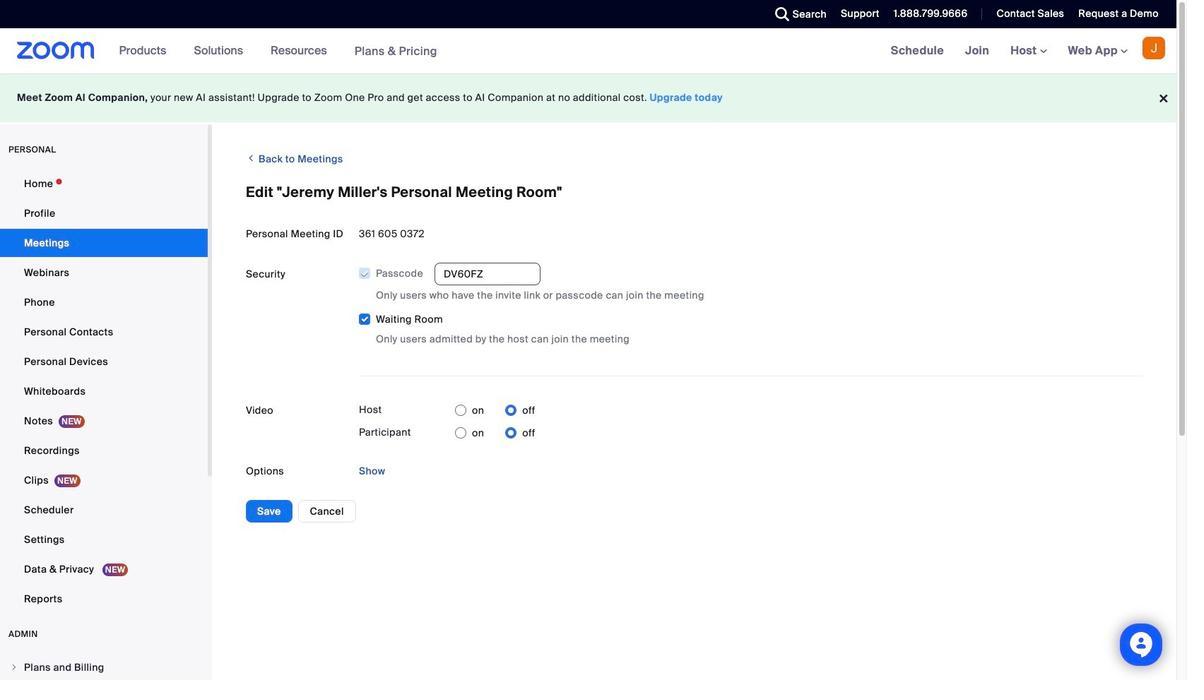 Task type: locate. For each thing, give the bounding box(es) containing it.
profile picture image
[[1142, 37, 1165, 59]]

menu item
[[0, 654, 208, 680]]

group
[[358, 263, 1142, 347]]

right image
[[10, 663, 18, 672]]

left image
[[246, 151, 256, 165]]

option group
[[455, 399, 535, 422], [455, 422, 535, 445]]

meetings navigation
[[880, 28, 1176, 74]]

product information navigation
[[109, 28, 448, 74]]

2 option group from the top
[[455, 422, 535, 445]]

None text field
[[435, 263, 541, 286]]

banner
[[0, 28, 1176, 74]]

footer
[[0, 73, 1176, 122]]



Task type: describe. For each thing, give the bounding box(es) containing it.
personal menu menu
[[0, 170, 208, 615]]

zoom logo image
[[17, 42, 94, 59]]

1 option group from the top
[[455, 399, 535, 422]]



Task type: vqa. For each thing, say whether or not it's contained in the screenshot.
cell
no



